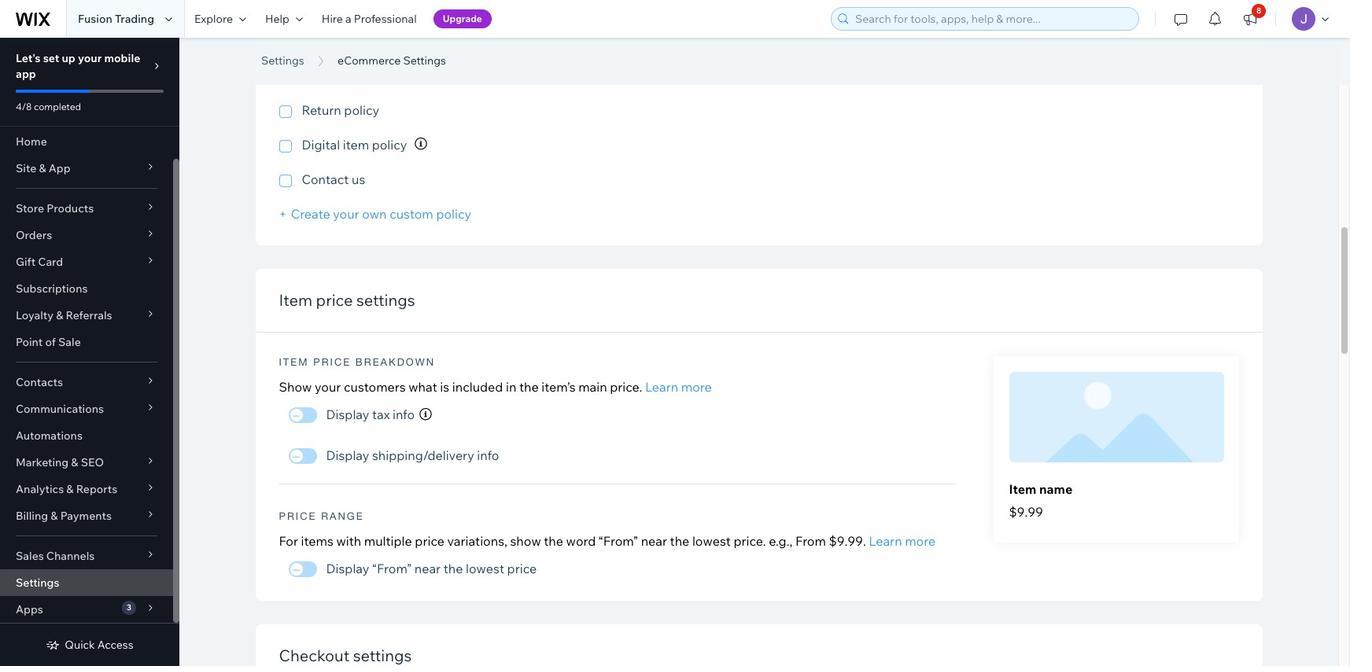 Task type: vqa. For each thing, say whether or not it's contained in the screenshot.
View
no



Task type: locate. For each thing, give the bounding box(es) containing it.
2 vertical spatial policy
[[436, 206, 471, 222]]

info right shipping/delivery
[[477, 448, 499, 464]]

1 vertical spatial price
[[279, 511, 317, 523]]

Write your privacy policy here. text field
[[302, 16, 743, 83]]

more
[[681, 379, 712, 395], [905, 534, 936, 549]]

& inside dropdown button
[[39, 161, 46, 175]]

upgrade button
[[433, 9, 492, 28]]

your right up
[[78, 51, 102, 65]]

0 vertical spatial learn
[[645, 379, 678, 395]]

price up display "from" near the lowest price
[[415, 534, 444, 549]]

your left own
[[333, 206, 359, 222]]

&
[[39, 161, 46, 175], [56, 308, 63, 323], [71, 456, 78, 470], [66, 482, 74, 496], [51, 509, 58, 523]]

display
[[326, 407, 369, 423], [326, 448, 369, 464], [326, 561, 369, 577]]

included
[[452, 379, 503, 395]]

0 vertical spatial price.
[[610, 379, 642, 395]]

1 horizontal spatial price
[[415, 534, 444, 549]]

completed
[[34, 101, 81, 113]]

3
[[127, 603, 131, 613]]

0 horizontal spatial learn more link
[[645, 379, 712, 395]]

learn right main
[[645, 379, 678, 395]]

display down with at the left
[[326, 561, 369, 577]]

lowest left e.g.,
[[692, 534, 731, 549]]

1 display from the top
[[326, 407, 369, 423]]

1 horizontal spatial learn more link
[[869, 534, 936, 549]]

policy right the custom
[[436, 206, 471, 222]]

0 horizontal spatial settings link
[[0, 570, 173, 596]]

is
[[440, 379, 449, 395]]

0 vertical spatial item
[[279, 290, 312, 310]]

2 vertical spatial display
[[326, 561, 369, 577]]

"from" down multiple
[[372, 561, 412, 577]]

0 vertical spatial price
[[316, 290, 353, 310]]

the
[[519, 379, 539, 395], [544, 534, 563, 549], [670, 534, 689, 549], [443, 561, 463, 577]]

price up for
[[279, 511, 317, 523]]

marketing & seo
[[16, 456, 104, 470]]

price. right main
[[610, 379, 642, 395]]

analytics & reports
[[16, 482, 117, 496]]

0 vertical spatial your
[[78, 51, 102, 65]]

learn right $9.99.
[[869, 534, 902, 549]]

$9.99.
[[829, 534, 866, 549]]

word
[[566, 534, 596, 549]]

policy left info tooltip image
[[372, 137, 407, 153]]

0 vertical spatial settings
[[356, 290, 415, 310]]

item name $9.99
[[1009, 482, 1072, 520]]

automations
[[16, 429, 83, 443]]

ecommerce down "a"
[[261, 34, 425, 69]]

2 horizontal spatial price
[[507, 561, 537, 577]]

0 horizontal spatial info
[[393, 407, 415, 423]]

item
[[279, 290, 312, 310], [279, 357, 309, 368], [1009, 482, 1036, 497]]

& right site
[[39, 161, 46, 175]]

1 vertical spatial display
[[326, 448, 369, 464]]

1 horizontal spatial "from"
[[599, 534, 638, 549]]

& left seo
[[71, 456, 78, 470]]

explore
[[194, 12, 233, 26]]

info left info tooltip icon
[[393, 407, 415, 423]]

settings
[[356, 290, 415, 310], [353, 646, 412, 666]]

1 vertical spatial near
[[414, 561, 441, 577]]

policy
[[344, 102, 379, 118], [372, 137, 407, 153], [436, 206, 471, 222]]

1 vertical spatial price.
[[734, 534, 766, 549]]

payments
[[60, 509, 112, 523]]

mobile
[[104, 51, 140, 65]]

2 display from the top
[[326, 448, 369, 464]]

display shipping/delivery info
[[326, 448, 499, 464]]

orders button
[[0, 222, 173, 249]]

us
[[352, 172, 365, 187]]

"from"
[[599, 534, 638, 549], [372, 561, 412, 577]]

2 vertical spatial your
[[315, 379, 341, 395]]

checkout
[[279, 646, 349, 666]]

what
[[409, 379, 437, 395]]

1 vertical spatial settings
[[353, 646, 412, 666]]

0 horizontal spatial more
[[681, 379, 712, 395]]

1 vertical spatial learn
[[869, 534, 902, 549]]

app
[[16, 67, 36, 81]]

& right billing
[[51, 509, 58, 523]]

& for site
[[39, 161, 46, 175]]

for items with multiple price variations, show the word "from" near the lowest price. e.g., from $9.99. learn more
[[279, 534, 936, 549]]

sidebar element
[[0, 38, 179, 666]]

settings right checkout in the bottom left of the page
[[353, 646, 412, 666]]

display for display tax info
[[326, 407, 369, 423]]

1 horizontal spatial learn
[[869, 534, 902, 549]]

1 vertical spatial learn more link
[[869, 534, 936, 549]]

settings link down channels
[[0, 570, 173, 596]]

display down the display tax info
[[326, 448, 369, 464]]

main
[[578, 379, 607, 395]]

price.
[[610, 379, 642, 395], [734, 534, 766, 549]]

lowest
[[692, 534, 731, 549], [466, 561, 504, 577]]

1 vertical spatial your
[[333, 206, 359, 222]]

1 vertical spatial price
[[415, 534, 444, 549]]

of
[[45, 335, 56, 349]]

price. left e.g.,
[[734, 534, 766, 549]]

a
[[345, 12, 351, 26]]

sale
[[58, 335, 81, 349]]

lowest down variations,
[[466, 561, 504, 577]]

& inside dropdown button
[[71, 456, 78, 470]]

point
[[16, 335, 43, 349]]

item for item price settings
[[279, 290, 312, 310]]

1 horizontal spatial info
[[477, 448, 499, 464]]

& for marketing
[[71, 456, 78, 470]]

2 vertical spatial item
[[1009, 482, 1036, 497]]

channels
[[46, 549, 95, 563]]

price up customers
[[313, 357, 351, 368]]

settings link
[[253, 53, 312, 68], [0, 570, 173, 596]]

breakdown
[[355, 357, 435, 368]]

0 horizontal spatial near
[[414, 561, 441, 577]]

your right the show in the bottom of the page
[[315, 379, 341, 395]]

display tax info
[[326, 407, 415, 423]]

3 display from the top
[[326, 561, 369, 577]]

1 vertical spatial settings link
[[0, 570, 173, 596]]

& left reports at the left of page
[[66, 482, 74, 496]]

1 vertical spatial info
[[477, 448, 499, 464]]

digital item policy
[[302, 137, 407, 153]]

0 vertical spatial info
[[393, 407, 415, 423]]

0 horizontal spatial lowest
[[466, 561, 504, 577]]

from
[[795, 534, 826, 549]]

0 vertical spatial near
[[641, 534, 667, 549]]

0 vertical spatial more
[[681, 379, 712, 395]]

variations,
[[447, 534, 507, 549]]

0 vertical spatial display
[[326, 407, 369, 423]]

0 horizontal spatial price.
[[610, 379, 642, 395]]

settings link down help button
[[253, 53, 312, 68]]

site & app
[[16, 161, 70, 175]]

0 vertical spatial learn more link
[[645, 379, 712, 395]]

1 vertical spatial item
[[279, 357, 309, 368]]

let's set up your mobile app
[[16, 51, 140, 81]]

billing & payments
[[16, 509, 112, 523]]

home link
[[0, 128, 173, 155]]

price up item price breakdown
[[316, 290, 353, 310]]

your
[[78, 51, 102, 65], [333, 206, 359, 222], [315, 379, 341, 395]]

0 vertical spatial lowest
[[692, 534, 731, 549]]

settings inside sidebar element
[[16, 576, 59, 590]]

shipping/delivery
[[372, 448, 474, 464]]

1 horizontal spatial settings link
[[253, 53, 312, 68]]

1 horizontal spatial more
[[905, 534, 936, 549]]

policy up item
[[344, 102, 379, 118]]

display for display shipping/delivery info
[[326, 448, 369, 464]]

fusion
[[78, 12, 112, 26]]

item
[[343, 137, 369, 153]]

your inside 'let's set up your mobile app'
[[78, 51, 102, 65]]

display left tax
[[326, 407, 369, 423]]

& right loyalty
[[56, 308, 63, 323]]

price
[[313, 357, 351, 368], [279, 511, 317, 523]]

marketing & seo button
[[0, 449, 173, 476]]

home
[[16, 135, 47, 149]]

learn more link
[[645, 379, 712, 395], [869, 534, 936, 549]]

info for display shipping/delivery info
[[477, 448, 499, 464]]

2 vertical spatial price
[[507, 561, 537, 577]]

0 vertical spatial price
[[313, 357, 351, 368]]

set
[[43, 51, 59, 65]]

"from" right word
[[599, 534, 638, 549]]

price down show
[[507, 561, 537, 577]]

settings up breakdown
[[356, 290, 415, 310]]

hire
[[322, 12, 343, 26]]

ecommerce
[[261, 34, 425, 69], [338, 53, 401, 68]]

0 horizontal spatial "from"
[[372, 561, 412, 577]]

0 vertical spatial "from"
[[599, 534, 638, 549]]

1 vertical spatial lowest
[[466, 561, 504, 577]]

professional
[[354, 12, 417, 26]]

info for display tax info
[[393, 407, 415, 423]]

& for loyalty
[[56, 308, 63, 323]]

item for item price breakdown
[[279, 357, 309, 368]]



Task type: describe. For each thing, give the bounding box(es) containing it.
help
[[265, 12, 289, 26]]

return
[[302, 102, 341, 118]]

settings link inside sidebar element
[[0, 570, 173, 596]]

0 vertical spatial policy
[[344, 102, 379, 118]]

up
[[62, 51, 75, 65]]

gift card button
[[0, 249, 173, 275]]

referrals
[[66, 308, 112, 323]]

4/8 completed
[[16, 101, 81, 113]]

gift
[[16, 255, 36, 269]]

subscriptions link
[[0, 275, 173, 302]]

contacts
[[16, 375, 63, 389]]

communications button
[[0, 396, 173, 422]]

item price settings
[[279, 290, 415, 310]]

sales channels button
[[0, 543, 173, 570]]

name
[[1039, 482, 1072, 497]]

items
[[301, 534, 333, 549]]

show
[[510, 534, 541, 549]]

site
[[16, 161, 36, 175]]

let's
[[16, 51, 41, 65]]

contacts button
[[0, 369, 173, 396]]

item's
[[541, 379, 576, 395]]

marketing
[[16, 456, 69, 470]]

1 horizontal spatial price.
[[734, 534, 766, 549]]

help button
[[256, 0, 312, 38]]

tax
[[372, 407, 390, 423]]

item inside item name $9.99
[[1009, 482, 1036, 497]]

price range
[[279, 511, 364, 523]]

hire a professional link
[[312, 0, 426, 38]]

1 vertical spatial "from"
[[372, 561, 412, 577]]

info tooltip image
[[419, 408, 432, 421]]

own
[[362, 206, 387, 222]]

point of sale
[[16, 335, 81, 349]]

return policy
[[302, 102, 379, 118]]

upgrade
[[443, 13, 482, 24]]

ecommerce down hire a professional
[[338, 53, 401, 68]]

8 button
[[1233, 0, 1267, 38]]

hire a professional
[[322, 12, 417, 26]]

1 horizontal spatial lowest
[[692, 534, 731, 549]]

loyalty & referrals button
[[0, 302, 173, 329]]

show your customers what is included in the item's main price. learn more
[[279, 379, 712, 395]]

sales
[[16, 549, 44, 563]]

site & app button
[[0, 155, 173, 182]]

contact
[[302, 172, 349, 187]]

orders
[[16, 228, 52, 242]]

with
[[336, 534, 361, 549]]

store products button
[[0, 195, 173, 222]]

app
[[49, 161, 70, 175]]

display for display "from" near the lowest price
[[326, 561, 369, 577]]

for
[[279, 534, 298, 549]]

4/8
[[16, 101, 32, 113]]

analytics & reports button
[[0, 476, 173, 503]]

1 vertical spatial more
[[905, 534, 936, 549]]

billing
[[16, 509, 48, 523]]

customers
[[344, 379, 406, 395]]

quick access button
[[46, 638, 133, 652]]

learn more link for show your customers what is included in the item's main price.
[[645, 379, 712, 395]]

sales channels
[[16, 549, 95, 563]]

0 horizontal spatial price
[[316, 290, 353, 310]]

display "from" near the lowest price
[[326, 561, 537, 577]]

create
[[291, 206, 330, 222]]

quick
[[65, 638, 95, 652]]

create your own custom policy
[[291, 206, 471, 222]]

e.g.,
[[769, 534, 793, 549]]

custom
[[390, 206, 433, 222]]

analytics
[[16, 482, 64, 496]]

& for analytics
[[66, 482, 74, 496]]

loyalty
[[16, 308, 53, 323]]

1 vertical spatial policy
[[372, 137, 407, 153]]

digital
[[302, 137, 340, 153]]

communications
[[16, 402, 104, 416]]

checkout settings
[[279, 646, 412, 666]]

loyalty & referrals
[[16, 308, 112, 323]]

in
[[506, 379, 516, 395]]

billing & payments button
[[0, 503, 173, 529]]

card
[[38, 255, 63, 269]]

your for create
[[333, 206, 359, 222]]

range
[[321, 511, 364, 523]]

Search for tools, apps, help & more... field
[[850, 8, 1134, 30]]

store
[[16, 201, 44, 216]]

seo
[[81, 456, 104, 470]]

gift card
[[16, 255, 63, 269]]

automations link
[[0, 422, 173, 449]]

& for billing
[[51, 509, 58, 523]]

info tooltip image
[[415, 138, 427, 150]]

store products
[[16, 201, 94, 216]]

quick access
[[65, 638, 133, 652]]

products
[[47, 201, 94, 216]]

contact us
[[302, 172, 365, 187]]

show
[[279, 379, 312, 395]]

learn more link for for items with multiple price variations, show the word "from" near the lowest price. e.g., from $9.99.
[[869, 534, 936, 549]]

0 vertical spatial settings link
[[253, 53, 312, 68]]

0 horizontal spatial learn
[[645, 379, 678, 395]]

1 horizontal spatial near
[[641, 534, 667, 549]]

8
[[1256, 6, 1261, 16]]

your for show
[[315, 379, 341, 395]]



